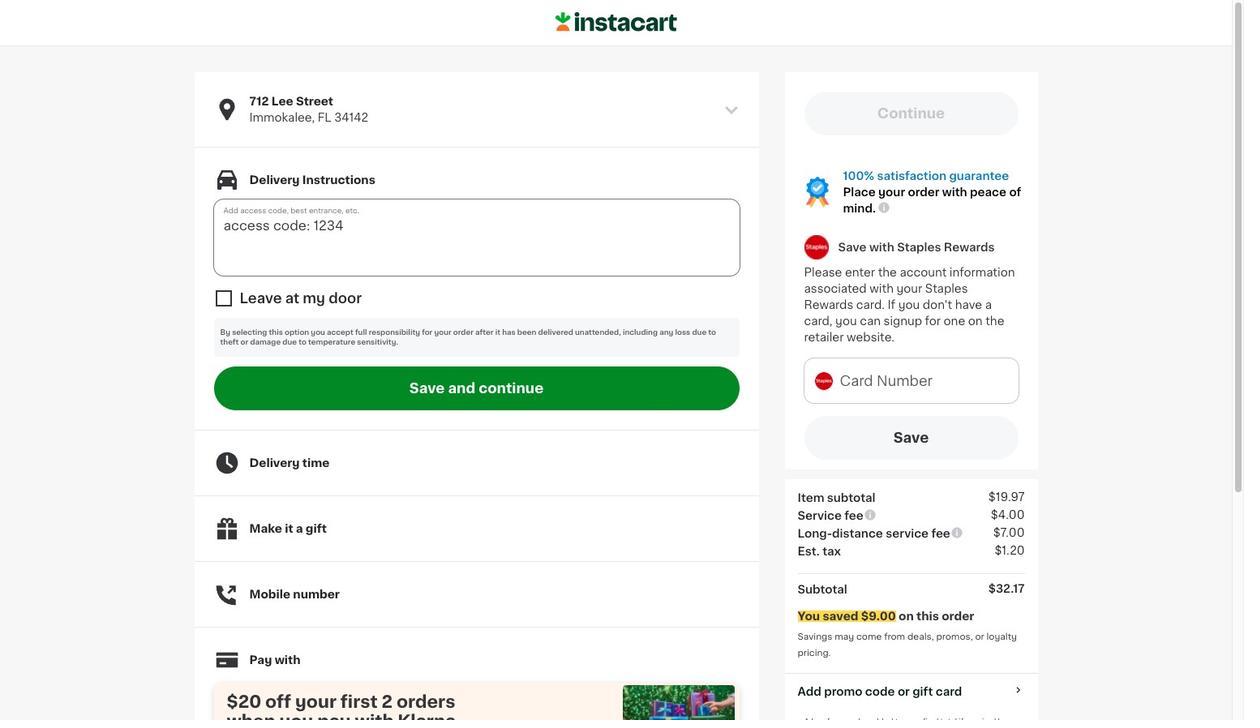 Task type: describe. For each thing, give the bounding box(es) containing it.
promos,
[[936, 633, 973, 642]]

Card Number text field
[[840, 359, 1018, 403]]

peace
[[970, 187, 1006, 198]]

leave
[[240, 292, 282, 305]]

0 horizontal spatial the
[[878, 267, 897, 279]]

delivered
[[538, 329, 573, 336]]

place your order with peace of mind.
[[843, 187, 1021, 214]]

orders
[[396, 693, 455, 710]]

your inside $20 off your first 2 orders when you pay with klarna
[[295, 693, 337, 710]]

with inside place your order with peace of mind.
[[942, 187, 967, 198]]

rewards inside please enter the account information associated with your staples rewards card. if you don't have a card, you can signup for one on the retailer website.
[[804, 300, 853, 311]]

mobile number
[[249, 589, 340, 600]]

home image
[[555, 10, 677, 34]]

0 horizontal spatial a
[[296, 523, 303, 534]]

my
[[303, 292, 325, 305]]

first
[[340, 693, 378, 710]]

long-
[[798, 528, 832, 540]]

$9.00
[[861, 611, 896, 622]]

come
[[856, 633, 882, 642]]

including
[[623, 329, 658, 336]]

guarantee
[[949, 170, 1009, 182]]

1 vertical spatial due
[[282, 338, 297, 346]]

street
[[296, 96, 333, 107]]

service fee
[[798, 510, 863, 522]]

1 vertical spatial to
[[299, 338, 306, 346]]

$20
[[227, 693, 261, 710]]

$32.17
[[988, 583, 1025, 595]]

continue
[[479, 382, 543, 395]]

enter
[[845, 267, 875, 279]]

order inside by selecting this option you accept full responsibility for your order after it has been delivered unattended, including any loss due to theft or damage due to temperature sensitivity.
[[453, 329, 473, 336]]

you inside by selecting this option you accept full responsibility for your order after it has been delivered unattended, including any loss due to theft or damage due to temperature sensitivity.
[[311, 329, 325, 336]]

when
[[227, 713, 275, 720]]

gift inside button
[[912, 686, 933, 698]]

card,
[[804, 316, 832, 327]]

it inside by selecting this option you accept full responsibility for your order after it has been delivered unattended, including any loss due to theft or damage due to temperature sensitivity.
[[495, 329, 500, 336]]

of
[[1009, 187, 1021, 198]]

34142
[[334, 112, 368, 123]]

item
[[798, 493, 824, 504]]

100% satisfaction guarantee
[[843, 170, 1009, 182]]

$19.97
[[988, 492, 1025, 503]]

your inside by selecting this option you accept full responsibility for your order after it has been delivered unattended, including any loss due to theft or damage due to temperature sensitivity.
[[434, 329, 451, 336]]

option
[[285, 329, 309, 336]]

save for save and continue
[[409, 382, 445, 395]]

please
[[804, 267, 842, 279]]

may
[[835, 633, 854, 642]]

been
[[517, 329, 536, 336]]

fl
[[318, 112, 331, 123]]

a inside please enter the account information associated with your staples rewards card. if you don't have a card, you can signup for one on the retailer website.
[[985, 300, 992, 311]]

you up signup
[[898, 300, 920, 311]]

pay
[[249, 655, 272, 666]]

by
[[220, 329, 230, 336]]

est. tax
[[798, 546, 841, 558]]

or inside button
[[898, 686, 910, 698]]

$7.00
[[993, 528, 1025, 539]]

account
[[900, 267, 947, 279]]

promo
[[824, 686, 862, 698]]

number
[[293, 589, 340, 600]]

satisfaction
[[877, 170, 946, 182]]

pricing.
[[798, 649, 831, 658]]

add promo code or gift card
[[798, 686, 962, 698]]

delivery instructions
[[249, 174, 375, 186]]

$4.00
[[991, 510, 1025, 521]]

distance
[[832, 528, 883, 540]]

immokalee,
[[249, 112, 315, 123]]

you left can
[[835, 316, 857, 327]]

don't
[[923, 300, 952, 311]]

instructions
[[302, 174, 375, 186]]

sensitivity.
[[357, 338, 398, 346]]

this inside by selecting this option you accept full responsibility for your order after it has been delivered unattended, including any loss due to theft or damage due to temperature sensitivity.
[[269, 329, 283, 336]]

0 vertical spatial staples
[[897, 242, 941, 253]]

your inside please enter the account information associated with your staples rewards card. if you don't have a card, you can signup for one on the retailer website.
[[896, 283, 922, 295]]

1 vertical spatial this
[[916, 611, 939, 622]]

full
[[355, 329, 367, 336]]

712
[[249, 96, 269, 107]]

save inside save button
[[893, 432, 929, 445]]

save button
[[804, 416, 1018, 460]]

door
[[329, 292, 362, 305]]

you
[[798, 611, 820, 622]]

service
[[798, 510, 842, 522]]

retailer
[[804, 332, 844, 343]]

make
[[249, 523, 282, 534]]

subtotal
[[798, 584, 847, 596]]

delivery address image
[[718, 97, 744, 123]]

mind.
[[843, 203, 876, 214]]

delivery time
[[249, 457, 330, 469]]

if
[[888, 300, 895, 311]]

1 horizontal spatial due
[[692, 329, 706, 336]]

any
[[659, 329, 673, 336]]

and
[[448, 382, 475, 395]]

$20 off your first 2 orders when you pay with klarna button
[[214, 683, 734, 720]]

loyalty
[[986, 633, 1017, 642]]

staples inside please enter the account information associated with your staples rewards card. if you don't have a card, you can signup for one on the retailer website.
[[925, 283, 968, 295]]

service fee image
[[863, 508, 876, 521]]

service
[[886, 528, 929, 540]]

2 horizontal spatial order
[[942, 611, 974, 622]]

can
[[860, 316, 881, 327]]

at
[[285, 292, 299, 305]]

$20 off your first 2 orders when you pay with klarna
[[227, 693, 456, 720]]



Task type: vqa. For each thing, say whether or not it's contained in the screenshot.
lists link
no



Task type: locate. For each thing, give the bounding box(es) containing it.
for inside please enter the account information associated with your staples rewards card. if you don't have a card, you can signup for one on the retailer website.
[[925, 316, 941, 327]]

0 vertical spatial or
[[241, 338, 248, 346]]

delivery left time on the left
[[249, 457, 300, 469]]

make it a gift
[[249, 523, 327, 534]]

or left loyalty
[[975, 633, 984, 642]]

1 vertical spatial the
[[985, 316, 1004, 327]]

with up enter
[[869, 242, 894, 253]]

accept
[[327, 329, 353, 336]]

a right make
[[296, 523, 303, 534]]

1 horizontal spatial save
[[838, 242, 866, 253]]

0 vertical spatial for
[[925, 316, 941, 327]]

by selecting this option you accept full responsibility for your order after it has been delivered unattended, including any loss due to theft or damage due to temperature sensitivity.
[[220, 329, 716, 346]]

1 horizontal spatial a
[[985, 300, 992, 311]]

on up 'from'
[[899, 611, 914, 622]]

you down off
[[279, 713, 313, 720]]

on down have
[[968, 316, 983, 327]]

$1.20
[[995, 545, 1025, 557]]

this up 'damage'
[[269, 329, 283, 336]]

0 horizontal spatial order
[[453, 329, 473, 336]]

1 vertical spatial fee
[[931, 528, 950, 540]]

order up promos,
[[942, 611, 974, 622]]

pay with
[[249, 655, 300, 666]]

theft
[[220, 338, 239, 346]]

savings
[[798, 633, 832, 642]]

0 vertical spatial rewards
[[944, 242, 995, 253]]

or down selecting
[[241, 338, 248, 346]]

you up temperature
[[311, 329, 325, 336]]

2 vertical spatial order
[[942, 611, 974, 622]]

or right code
[[898, 686, 910, 698]]

your left after
[[434, 329, 451, 336]]

order down 100% satisfaction guarantee
[[908, 187, 939, 198]]

access code: 1234 text field
[[214, 199, 739, 276]]

save
[[838, 242, 866, 253], [409, 382, 445, 395], [893, 432, 929, 445]]

your down 'account'
[[896, 283, 922, 295]]

code
[[865, 686, 895, 698]]

fee
[[844, 510, 863, 522], [931, 528, 950, 540]]

unattended,
[[575, 329, 621, 336]]

0 vertical spatial a
[[985, 300, 992, 311]]

you
[[898, 300, 920, 311], [835, 316, 857, 327], [311, 329, 325, 336], [279, 713, 313, 720]]

due right loss at the right top of page
[[692, 329, 706, 336]]

damage
[[250, 338, 281, 346]]

for inside by selecting this option you accept full responsibility for your order after it has been delivered unattended, including any loss due to theft or damage due to temperature sensitivity.
[[422, 329, 432, 336]]

place
[[843, 187, 876, 198]]

more info about 100% satisfaction guarantee image
[[877, 201, 890, 214]]

subtotal
[[827, 493, 875, 504]]

0 vertical spatial it
[[495, 329, 500, 336]]

est.
[[798, 546, 820, 558]]

due
[[692, 329, 706, 336], [282, 338, 297, 346]]

1 horizontal spatial this
[[916, 611, 939, 622]]

2 vertical spatial save
[[893, 432, 929, 445]]

deals,
[[907, 633, 934, 642]]

delivery for delivery instructions
[[249, 174, 300, 186]]

1 vertical spatial rewards
[[804, 300, 853, 311]]

0 vertical spatial fee
[[844, 510, 863, 522]]

a right have
[[985, 300, 992, 311]]

0 vertical spatial the
[[878, 267, 897, 279]]

off
[[265, 693, 291, 710]]

with inside $20 off your first 2 orders when you pay with klarna
[[355, 713, 394, 720]]

your inside place your order with peace of mind.
[[878, 187, 905, 198]]

1 horizontal spatial for
[[925, 316, 941, 327]]

0 horizontal spatial save
[[409, 382, 445, 395]]

mobile
[[249, 589, 290, 600]]

one
[[944, 316, 965, 327]]

2 horizontal spatial or
[[975, 633, 984, 642]]

from
[[884, 633, 905, 642]]

0 horizontal spatial on
[[899, 611, 914, 622]]

this up deals,
[[916, 611, 939, 622]]

it left has
[[495, 329, 500, 336]]

with inside please enter the account information associated with your staples rewards card. if you don't have a card, you can signup for one on the retailer website.
[[870, 283, 894, 295]]

0 vertical spatial this
[[269, 329, 283, 336]]

1 delivery from the top
[[249, 174, 300, 186]]

1 vertical spatial delivery
[[249, 457, 300, 469]]

item subtotal
[[798, 493, 875, 504]]

save and continue button
[[214, 367, 739, 410]]

1 horizontal spatial fee
[[931, 528, 950, 540]]

save inside save and continue button
[[409, 382, 445, 395]]

2 delivery from the top
[[249, 457, 300, 469]]

savings may come from deals, promos, or loyalty pricing.
[[798, 633, 1019, 658]]

save up enter
[[838, 242, 866, 253]]

staples up 'account'
[[897, 242, 941, 253]]

rewards down associated
[[804, 300, 853, 311]]

0 horizontal spatial for
[[422, 329, 432, 336]]

save for save with staples rewards
[[838, 242, 866, 253]]

1 vertical spatial for
[[422, 329, 432, 336]]

or inside by selecting this option you accept full responsibility for your order after it has been delivered unattended, including any loss due to theft or damage due to temperature sensitivity.
[[241, 338, 248, 346]]

1 vertical spatial it
[[285, 523, 293, 534]]

2 vertical spatial or
[[898, 686, 910, 698]]

0 horizontal spatial gift
[[306, 523, 327, 534]]

selecting
[[232, 329, 267, 336]]

2
[[382, 693, 393, 710]]

0 horizontal spatial it
[[285, 523, 293, 534]]

time
[[302, 457, 330, 469]]

0 horizontal spatial fee
[[844, 510, 863, 522]]

lee
[[271, 96, 293, 107]]

add
[[798, 686, 821, 698]]

1 horizontal spatial on
[[968, 316, 983, 327]]

0 vertical spatial order
[[908, 187, 939, 198]]

1 vertical spatial gift
[[912, 686, 933, 698]]

save with staples rewards
[[838, 242, 995, 253]]

0 horizontal spatial this
[[269, 329, 283, 336]]

saved
[[823, 611, 858, 622]]

order inside place your order with peace of mind.
[[908, 187, 939, 198]]

1 vertical spatial a
[[296, 523, 303, 534]]

to right loss at the right top of page
[[708, 329, 716, 336]]

pay
[[317, 713, 351, 720]]

0 vertical spatial gift
[[306, 523, 327, 534]]

you saved $9.00 on this order
[[798, 611, 974, 622]]

with
[[942, 187, 967, 198], [869, 242, 894, 253], [870, 283, 894, 295], [275, 655, 300, 666], [355, 713, 394, 720]]

gift right make
[[306, 523, 327, 534]]

0 vertical spatial due
[[692, 329, 706, 336]]

it right make
[[285, 523, 293, 534]]

temperature
[[308, 338, 355, 346]]

with down the 2
[[355, 713, 394, 720]]

100%
[[843, 170, 874, 182]]

with right pay at the left of page
[[275, 655, 300, 666]]

after
[[475, 329, 493, 336]]

loss
[[675, 329, 690, 336]]

0 horizontal spatial or
[[241, 338, 248, 346]]

on inside please enter the account information associated with your staples rewards card. if you don't have a card, you can signup for one on the retailer website.
[[968, 316, 983, 327]]

1 horizontal spatial the
[[985, 316, 1004, 327]]

1 horizontal spatial gift
[[912, 686, 933, 698]]

for down don't
[[925, 316, 941, 327]]

1 horizontal spatial rewards
[[944, 242, 995, 253]]

1 horizontal spatial to
[[708, 329, 716, 336]]

long-distance service fee
[[798, 528, 950, 540]]

rewards
[[944, 242, 995, 253], [804, 300, 853, 311]]

gift left card
[[912, 686, 933, 698]]

1 vertical spatial staples
[[925, 283, 968, 295]]

0 vertical spatial save
[[838, 242, 866, 253]]

or
[[241, 338, 248, 346], [975, 633, 984, 642], [898, 686, 910, 698]]

information
[[949, 267, 1015, 279]]

order
[[908, 187, 939, 198], [453, 329, 473, 336], [942, 611, 974, 622]]

order left after
[[453, 329, 473, 336]]

0 horizontal spatial due
[[282, 338, 297, 346]]

0 vertical spatial to
[[708, 329, 716, 336]]

klarna
[[398, 713, 456, 720]]

leave at my door
[[240, 292, 362, 305]]

fee down subtotal
[[844, 510, 863, 522]]

rewards up information
[[944, 242, 995, 253]]

card
[[936, 686, 962, 698]]

your
[[878, 187, 905, 198], [896, 283, 922, 295], [434, 329, 451, 336], [295, 693, 337, 710]]

save down card number text box
[[893, 432, 929, 445]]

with up if
[[870, 283, 894, 295]]

staples up don't
[[925, 283, 968, 295]]

with down guarantee
[[942, 187, 967, 198]]

712 lee street immokalee, fl 34142
[[249, 96, 368, 123]]

the right enter
[[878, 267, 897, 279]]

2 horizontal spatial save
[[893, 432, 929, 445]]

signup
[[884, 316, 922, 327]]

save left the and
[[409, 382, 445, 395]]

delivery down immokalee,
[[249, 174, 300, 186]]

0 vertical spatial delivery
[[249, 174, 300, 186]]

1 vertical spatial or
[[975, 633, 984, 642]]

to down option
[[299, 338, 306, 346]]

has
[[502, 329, 516, 336]]

1 vertical spatial on
[[899, 611, 914, 622]]

tax
[[822, 546, 841, 558]]

the right one
[[985, 316, 1004, 327]]

1 horizontal spatial order
[[908, 187, 939, 198]]

gift
[[306, 523, 327, 534], [912, 686, 933, 698]]

or inside savings may come from deals, promos, or loyalty pricing.
[[975, 633, 984, 642]]

responsibility
[[369, 329, 420, 336]]

delivery for delivery time
[[249, 457, 300, 469]]

on
[[968, 316, 983, 327], [899, 611, 914, 622]]

to
[[708, 329, 716, 336], [299, 338, 306, 346]]

0 vertical spatial on
[[968, 316, 983, 327]]

a
[[985, 300, 992, 311], [296, 523, 303, 534]]

long-distance service fee image
[[950, 526, 963, 539]]

1 vertical spatial order
[[453, 329, 473, 336]]

associated
[[804, 283, 867, 295]]

1 horizontal spatial it
[[495, 329, 500, 336]]

1 vertical spatial save
[[409, 382, 445, 395]]

you inside $20 off your first 2 orders when you pay with klarna
[[279, 713, 313, 720]]

0 horizontal spatial rewards
[[804, 300, 853, 311]]

your up more info about 100% satisfaction guarantee image
[[878, 187, 905, 198]]

fee right 'service'
[[931, 528, 950, 540]]

0 horizontal spatial to
[[299, 338, 306, 346]]

your up pay at the bottom
[[295, 693, 337, 710]]

add promo code or gift card button
[[798, 684, 962, 700]]

due down option
[[282, 338, 297, 346]]

1 horizontal spatial or
[[898, 686, 910, 698]]

for right responsibility
[[422, 329, 432, 336]]



